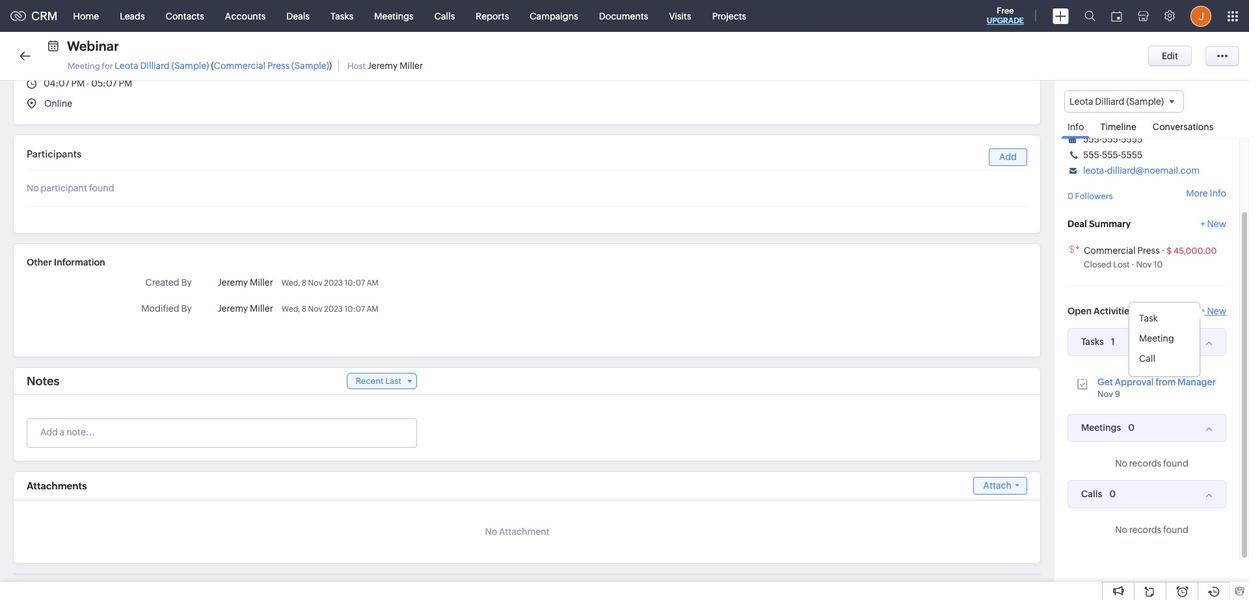 Task type: vqa. For each thing, say whether or not it's contained in the screenshot.
the leftmost "new"
no



Task type: describe. For each thing, give the bounding box(es) containing it.
0 vertical spatial press
[[268, 61, 290, 71]]

commercial inside commercial press · $ 45,000.00 closed lost · nov 10
[[1085, 245, 1136, 256]]

deals link
[[276, 0, 320, 32]]

get approval from manager link
[[1098, 377, 1217, 387]]

followers
[[1076, 192, 1114, 201]]

records for calls
[[1130, 524, 1162, 535]]

conversations link
[[1147, 113, 1221, 138]]

press inside commercial press · $ 45,000.00 closed lost · nov 10
[[1138, 245, 1161, 256]]

0 horizontal spatial (sample)
[[172, 61, 209, 71]]

attachments
[[27, 480, 87, 491]]

1 + new from the top
[[1201, 219, 1227, 229]]

last
[[386, 376, 402, 386]]

0 horizontal spatial calls
[[435, 11, 455, 21]]

closed
[[1085, 260, 1112, 269]]

reports
[[476, 11, 509, 21]]

upgrade
[[987, 16, 1025, 25]]

participants
[[27, 148, 82, 159]]

projects
[[713, 11, 747, 21]]

2 555-555-5555 from the top
[[1084, 150, 1143, 160]]

1 + from the top
[[1201, 219, 1206, 229]]

0 vertical spatial meetings
[[375, 11, 414, 21]]

documents link
[[589, 0, 659, 32]]

leota-dilliard@noemail.com link
[[1084, 165, 1200, 176]]

contacts link
[[155, 0, 215, 32]]

deal summary
[[1068, 219, 1132, 229]]

(
[[211, 61, 214, 71]]

attach
[[984, 480, 1012, 491]]

1 pm from the left
[[71, 78, 85, 89]]

deals
[[287, 11, 310, 21]]

0 vertical spatial tasks
[[331, 11, 354, 21]]

)
[[329, 61, 332, 71]]

2 + from the top
[[1201, 306, 1206, 316]]

1 horizontal spatial (sample)
[[292, 61, 329, 71]]

more info link
[[1187, 188, 1227, 199]]

0 horizontal spatial 0
[[1068, 192, 1074, 201]]

no attachment
[[485, 527, 550, 537]]

0 vertical spatial dilliard
[[140, 61, 170, 71]]

dilliard@noemail.com
[[1108, 165, 1200, 176]]

add
[[1000, 152, 1017, 162]]

get approval from manager nov 9
[[1098, 377, 1217, 399]]

0 vertical spatial found
[[89, 183, 114, 193]]

tasks link
[[320, 0, 364, 32]]

create menu image
[[1053, 8, 1070, 24]]

04:07
[[44, 78, 69, 89]]

leota-dilliard@noemail.com
[[1084, 165, 1200, 176]]

0 vertical spatial leota
[[115, 61, 138, 71]]

accounts link
[[215, 0, 276, 32]]

search element
[[1077, 0, 1104, 32]]

1 new from the top
[[1208, 219, 1227, 229]]

free upgrade
[[987, 6, 1025, 25]]

am for modified by
[[367, 305, 379, 314]]

timeline link
[[1095, 113, 1144, 138]]

+ new link
[[1201, 219, 1227, 235]]

0 vertical spatial miller
[[400, 61, 423, 71]]

home
[[73, 11, 99, 21]]

10
[[1154, 260, 1164, 269]]

webinar
[[67, 38, 119, 53]]

meeting for meeting for leota dilliard (sample) ( commercial press (sample) )
[[68, 61, 100, 71]]

commercial press · $ 45,000.00 closed lost · nov 10
[[1085, 245, 1218, 269]]

reports link
[[466, 0, 520, 32]]

wed, for created by
[[282, 279, 300, 288]]

more
[[1187, 188, 1209, 199]]

info link
[[1062, 113, 1091, 139]]

0 followers
[[1068, 192, 1114, 201]]

created by
[[145, 277, 192, 288]]

get
[[1098, 377, 1114, 387]]

crm link
[[10, 9, 58, 23]]

host
[[348, 61, 366, 71]]

leota inside field
[[1070, 96, 1094, 107]]

create menu element
[[1045, 0, 1077, 32]]

activities
[[1094, 306, 1135, 316]]

1 horizontal spatial calls
[[1082, 489, 1103, 499]]

search image
[[1085, 10, 1096, 21]]

crm
[[31, 9, 58, 23]]

home link
[[63, 0, 109, 32]]

attach link
[[974, 477, 1028, 495]]

leota dilliard (sample) link
[[115, 61, 209, 71]]

miller for created by
[[250, 277, 273, 288]]

no records found for meetings
[[1116, 458, 1189, 468]]

manager
[[1178, 377, 1217, 387]]

task
[[1140, 313, 1159, 323]]

$
[[1167, 246, 1173, 256]]

contacts
[[166, 11, 204, 21]]

leads
[[120, 11, 145, 21]]

1 vertical spatial tasks
[[1082, 337, 1105, 347]]

participant
[[41, 183, 87, 193]]

(sample) inside field
[[1127, 96, 1165, 107]]

campaigns link
[[520, 0, 589, 32]]

open
[[1068, 306, 1092, 316]]

leads link
[[109, 0, 155, 32]]

-
[[87, 78, 89, 89]]

2 + new from the top
[[1201, 306, 1227, 316]]

0 vertical spatial jeremy
[[368, 61, 398, 71]]

8 for modified by
[[302, 305, 307, 314]]

visits
[[669, 11, 692, 21]]

projects link
[[702, 0, 757, 32]]

timeline
[[1101, 122, 1137, 132]]

05:07
[[91, 78, 117, 89]]



Task type: locate. For each thing, give the bounding box(es) containing it.
recent
[[356, 376, 384, 386]]

8 for created by
[[302, 279, 307, 288]]

0 vertical spatial 0
[[1068, 192, 1074, 201]]

1 horizontal spatial commercial
[[1085, 245, 1136, 256]]

miller
[[400, 61, 423, 71], [250, 277, 273, 288], [250, 303, 273, 314]]

555-
[[1084, 134, 1103, 145], [1103, 134, 1122, 145], [1084, 150, 1103, 160], [1103, 150, 1122, 160]]

1 wed, 8 nov 2023 10:07 am from the top
[[282, 279, 379, 288]]

commercial press link
[[1085, 245, 1161, 256]]

visits link
[[659, 0, 702, 32]]

commercial up "lost"
[[1085, 245, 1136, 256]]

5555
[[1122, 134, 1143, 145], [1122, 150, 1143, 160]]

nov inside commercial press · $ 45,000.00 closed lost · nov 10
[[1137, 260, 1153, 269]]

calendar image
[[1112, 11, 1123, 21]]

call
[[1140, 353, 1156, 364]]

0 horizontal spatial press
[[268, 61, 290, 71]]

2 wed, from the top
[[282, 305, 300, 314]]

2 vertical spatial found
[[1164, 524, 1189, 535]]

leota up info link
[[1070, 96, 1094, 107]]

1 vertical spatial 5555
[[1122, 150, 1143, 160]]

wed, for modified by
[[282, 305, 300, 314]]

wed, 8 nov 2023 10:07 am
[[282, 279, 379, 288], [282, 305, 379, 314]]

04:07 pm - 05:07 pm
[[44, 78, 132, 89]]

more info
[[1187, 188, 1227, 199]]

leota
[[115, 61, 138, 71], [1070, 96, 1094, 107]]

(sample) left host
[[292, 61, 329, 71]]

created
[[145, 277, 179, 288]]

Add a note... field
[[27, 426, 416, 439]]

0 vertical spatial 555-555-5555
[[1084, 134, 1143, 145]]

(sample) left (
[[172, 61, 209, 71]]

1 horizontal spatial leota
[[1070, 96, 1094, 107]]

1 vertical spatial am
[[367, 305, 379, 314]]

nov inside get approval from manager nov 9
[[1098, 389, 1114, 399]]

documents
[[599, 11, 649, 21]]

0 vertical spatial ·
[[1162, 245, 1166, 256]]

0 vertical spatial jeremy miller
[[218, 277, 273, 288]]

2 horizontal spatial 0
[[1129, 422, 1135, 433]]

2 jeremy miller from the top
[[218, 303, 273, 314]]

summary
[[1090, 219, 1132, 229]]

+
[[1201, 219, 1206, 229], [1201, 306, 1206, 316]]

1 vertical spatial 10:07
[[345, 305, 365, 314]]

accounts
[[225, 11, 266, 21]]

2023 for modified by
[[324, 305, 343, 314]]

found
[[89, 183, 114, 193], [1164, 458, 1189, 468], [1164, 524, 1189, 535]]

1 horizontal spatial meetings
[[1082, 423, 1122, 433]]

+ new down more info link
[[1201, 219, 1227, 229]]

tasks
[[331, 11, 354, 21], [1082, 337, 1105, 347]]

8
[[302, 279, 307, 288], [302, 305, 307, 314]]

2023 for created by
[[324, 279, 343, 288]]

0 vertical spatial wed, 8 nov 2023 10:07 am
[[282, 279, 379, 288]]

lost
[[1114, 260, 1131, 269]]

5555 up leota-dilliard@noemail.com link
[[1122, 150, 1143, 160]]

1 5555 from the top
[[1122, 134, 1143, 145]]

0 vertical spatial +
[[1201, 219, 1206, 229]]

5555 down the timeline
[[1122, 134, 1143, 145]]

records for meetings
[[1130, 458, 1162, 468]]

info left the timeline
[[1068, 122, 1085, 132]]

free
[[997, 6, 1015, 16]]

1 vertical spatial commercial
[[1085, 245, 1136, 256]]

1 horizontal spatial press
[[1138, 245, 1161, 256]]

deal
[[1068, 219, 1088, 229]]

Leota Dilliard (Sample) field
[[1065, 90, 1185, 113]]

1 vertical spatial + new
[[1201, 306, 1227, 316]]

0 vertical spatial am
[[367, 279, 379, 288]]

1 horizontal spatial meeting
[[1140, 333, 1175, 344]]

leota dilliard (sample)
[[1070, 96, 1165, 107]]

1 am from the top
[[367, 279, 379, 288]]

1 by from the top
[[181, 277, 192, 288]]

0 vertical spatial + new
[[1201, 219, 1227, 229]]

miller for modified by
[[250, 303, 273, 314]]

0 vertical spatial info
[[1068, 122, 1085, 132]]

555-555-5555
[[1084, 134, 1143, 145], [1084, 150, 1143, 160]]

pm right 05:07
[[119, 78, 132, 89]]

1 555-555-5555 from the top
[[1084, 134, 1143, 145]]

0 vertical spatial meeting
[[68, 61, 100, 71]]

meeting for leota dilliard (sample) ( commercial press (sample) )
[[68, 61, 332, 71]]

(sample)
[[172, 61, 209, 71], [292, 61, 329, 71], [1127, 96, 1165, 107]]

meetings link
[[364, 0, 424, 32]]

commercial down accounts link
[[214, 61, 266, 71]]

by right 'modified'
[[181, 303, 192, 314]]

1 2023 from the top
[[324, 279, 343, 288]]

1 vertical spatial by
[[181, 303, 192, 314]]

press left )
[[268, 61, 290, 71]]

1 vertical spatial miller
[[250, 277, 273, 288]]

9
[[1116, 389, 1121, 399]]

2 am from the top
[[367, 305, 379, 314]]

1 horizontal spatial tasks
[[1082, 337, 1105, 347]]

pm left -
[[71, 78, 85, 89]]

meeting inside meeting for leota dilliard (sample) ( commercial press (sample) )
[[68, 61, 100, 71]]

0 vertical spatial no records found
[[1116, 458, 1189, 468]]

1 vertical spatial 8
[[302, 305, 307, 314]]

1 horizontal spatial ·
[[1162, 245, 1166, 256]]

1 8 from the top
[[302, 279, 307, 288]]

press
[[268, 61, 290, 71], [1138, 245, 1161, 256]]

leota-
[[1084, 165, 1108, 176]]

tasks right "deals"
[[331, 11, 354, 21]]

2 10:07 from the top
[[345, 305, 365, 314]]

pm
[[71, 78, 85, 89], [119, 78, 132, 89]]

attachment
[[499, 527, 550, 537]]

info
[[1068, 122, 1085, 132], [1211, 188, 1227, 199]]

am for created by
[[367, 279, 379, 288]]

notes
[[27, 374, 59, 388]]

1 horizontal spatial 0
[[1110, 489, 1116, 499]]

meeting for meeting
[[1140, 333, 1175, 344]]

0 vertical spatial wed,
[[282, 279, 300, 288]]

1 vertical spatial jeremy miller
[[218, 303, 273, 314]]

1 horizontal spatial dilliard
[[1096, 96, 1125, 107]]

2 no records found from the top
[[1116, 524, 1189, 535]]

0 horizontal spatial pm
[[71, 78, 85, 89]]

new down more info link
[[1208, 219, 1227, 229]]

profile image
[[1191, 6, 1212, 26]]

1 horizontal spatial pm
[[119, 78, 132, 89]]

0 for meetings
[[1129, 422, 1135, 433]]

meeting
[[68, 61, 100, 71], [1140, 333, 1175, 344]]

1 no records found from the top
[[1116, 458, 1189, 468]]

0 horizontal spatial tasks
[[331, 11, 354, 21]]

555-555-5555 down the timeline
[[1084, 134, 1143, 145]]

meetings down 9
[[1082, 423, 1122, 433]]

None button
[[1149, 46, 1193, 66]]

no
[[27, 183, 39, 193], [1116, 458, 1128, 468], [1116, 524, 1128, 535], [485, 527, 497, 537]]

2 vertical spatial jeremy
[[218, 303, 248, 314]]

10:07 for created by
[[345, 279, 365, 288]]

info right more
[[1211, 188, 1227, 199]]

2 horizontal spatial (sample)
[[1127, 96, 1165, 107]]

found for calls
[[1164, 524, 1189, 535]]

1 records from the top
[[1130, 458, 1162, 468]]

add link
[[989, 148, 1028, 166]]

jeremy miller for created by
[[218, 277, 273, 288]]

0 vertical spatial 10:07
[[345, 279, 365, 288]]

jeremy for modified by
[[218, 303, 248, 314]]

2 records from the top
[[1130, 524, 1162, 535]]

meetings up host jeremy miller
[[375, 11, 414, 21]]

wed, 8 nov 2023 10:07 am for modified by
[[282, 305, 379, 314]]

10:07 for modified by
[[345, 305, 365, 314]]

1 vertical spatial info
[[1211, 188, 1227, 199]]

1 vertical spatial meetings
[[1082, 423, 1122, 433]]

10:07
[[345, 279, 365, 288], [345, 305, 365, 314]]

1 jeremy miller from the top
[[218, 277, 273, 288]]

1 vertical spatial no records found
[[1116, 524, 1189, 535]]

· right "lost"
[[1132, 260, 1135, 269]]

1 vertical spatial press
[[1138, 245, 1161, 256]]

0 vertical spatial 2023
[[324, 279, 343, 288]]

jeremy miller for modified by
[[218, 303, 273, 314]]

1 horizontal spatial info
[[1211, 188, 1227, 199]]

(sample) up timeline link
[[1127, 96, 1165, 107]]

other information
[[27, 257, 105, 268]]

commercial press (sample) link
[[214, 61, 329, 71]]

dilliard right for
[[140, 61, 170, 71]]

2 by from the top
[[181, 303, 192, 314]]

online
[[44, 98, 72, 109]]

1 vertical spatial ·
[[1132, 260, 1135, 269]]

conversations
[[1153, 122, 1214, 132]]

dilliard up timeline link
[[1096, 96, 1125, 107]]

recent last
[[356, 376, 402, 386]]

1 10:07 from the top
[[345, 279, 365, 288]]

2 5555 from the top
[[1122, 150, 1143, 160]]

0 vertical spatial commercial
[[214, 61, 266, 71]]

1 vertical spatial wed,
[[282, 305, 300, 314]]

nov
[[1137, 260, 1153, 269], [308, 279, 323, 288], [308, 305, 323, 314], [1098, 389, 1114, 399]]

jeremy for created by
[[218, 277, 248, 288]]

press up the 10 at the right
[[1138, 245, 1161, 256]]

0 vertical spatial by
[[181, 277, 192, 288]]

45,000.00
[[1174, 246, 1218, 256]]

0 vertical spatial 8
[[302, 279, 307, 288]]

wed, 8 nov 2023 10:07 am for created by
[[282, 279, 379, 288]]

found for meetings
[[1164, 458, 1189, 468]]

campaigns
[[530, 11, 579, 21]]

by for created by
[[181, 277, 192, 288]]

by
[[181, 277, 192, 288], [181, 303, 192, 314]]

profile element
[[1183, 0, 1220, 32]]

1
[[1112, 336, 1116, 347]]

0 vertical spatial records
[[1130, 458, 1162, 468]]

· left $
[[1162, 245, 1166, 256]]

no participant found
[[27, 183, 114, 193]]

host jeremy miller
[[348, 61, 423, 71]]

no records found
[[1116, 458, 1189, 468], [1116, 524, 1189, 535]]

1 vertical spatial jeremy
[[218, 277, 248, 288]]

0 horizontal spatial commercial
[[214, 61, 266, 71]]

1 vertical spatial 555-555-5555
[[1084, 150, 1143, 160]]

1 vertical spatial 2023
[[324, 305, 343, 314]]

meeting up "04:07 pm - 05:07 pm"
[[68, 61, 100, 71]]

no records found for calls
[[1116, 524, 1189, 535]]

0 for calls
[[1110, 489, 1116, 499]]

modified by
[[141, 303, 192, 314]]

2 wed, 8 nov 2023 10:07 am from the top
[[282, 305, 379, 314]]

2 2023 from the top
[[324, 305, 343, 314]]

for
[[102, 61, 113, 71]]

+ new
[[1201, 219, 1227, 229], [1201, 306, 1227, 316]]

0 horizontal spatial info
[[1068, 122, 1085, 132]]

0 vertical spatial new
[[1208, 219, 1227, 229]]

0 horizontal spatial meetings
[[375, 11, 414, 21]]

2 pm from the left
[[119, 78, 132, 89]]

2 vertical spatial 0
[[1110, 489, 1116, 499]]

0 horizontal spatial ·
[[1132, 260, 1135, 269]]

records
[[1130, 458, 1162, 468], [1130, 524, 1162, 535]]

1 vertical spatial leota
[[1070, 96, 1094, 107]]

leota right for
[[115, 61, 138, 71]]

2 vertical spatial miller
[[250, 303, 273, 314]]

other
[[27, 257, 52, 268]]

meeting down the task
[[1140, 333, 1175, 344]]

+ new down the 45,000.00
[[1201, 306, 1227, 316]]

1 wed, from the top
[[282, 279, 300, 288]]

information
[[54, 257, 105, 268]]

calls link
[[424, 0, 466, 32]]

0 horizontal spatial dilliard
[[140, 61, 170, 71]]

0 vertical spatial calls
[[435, 11, 455, 21]]

1 vertical spatial dilliard
[[1096, 96, 1125, 107]]

+ up the 45,000.00
[[1201, 219, 1206, 229]]

·
[[1162, 245, 1166, 256], [1132, 260, 1135, 269]]

1 vertical spatial 0
[[1129, 422, 1135, 433]]

1 vertical spatial calls
[[1082, 489, 1103, 499]]

1 vertical spatial +
[[1201, 306, 1206, 316]]

from
[[1156, 377, 1177, 387]]

1 vertical spatial new
[[1208, 306, 1227, 316]]

0 vertical spatial 5555
[[1122, 134, 1143, 145]]

by for modified by
[[181, 303, 192, 314]]

1 vertical spatial records
[[1130, 524, 1162, 535]]

by right 'created'
[[181, 277, 192, 288]]

tasks left 1
[[1082, 337, 1105, 347]]

approval
[[1115, 377, 1155, 387]]

1 vertical spatial wed, 8 nov 2023 10:07 am
[[282, 305, 379, 314]]

0 horizontal spatial leota
[[115, 61, 138, 71]]

1 vertical spatial meeting
[[1140, 333, 1175, 344]]

commercial
[[214, 61, 266, 71], [1085, 245, 1136, 256]]

0 horizontal spatial meeting
[[68, 61, 100, 71]]

modified
[[141, 303, 179, 314]]

open activities
[[1068, 306, 1135, 316]]

wed,
[[282, 279, 300, 288], [282, 305, 300, 314]]

dilliard inside field
[[1096, 96, 1125, 107]]

2 new from the top
[[1208, 306, 1227, 316]]

555-555-5555 up leota-
[[1084, 150, 1143, 160]]

+ right the task
[[1201, 306, 1206, 316]]

2 8 from the top
[[302, 305, 307, 314]]

new down the 45,000.00
[[1208, 306, 1227, 316]]

1 vertical spatial found
[[1164, 458, 1189, 468]]



